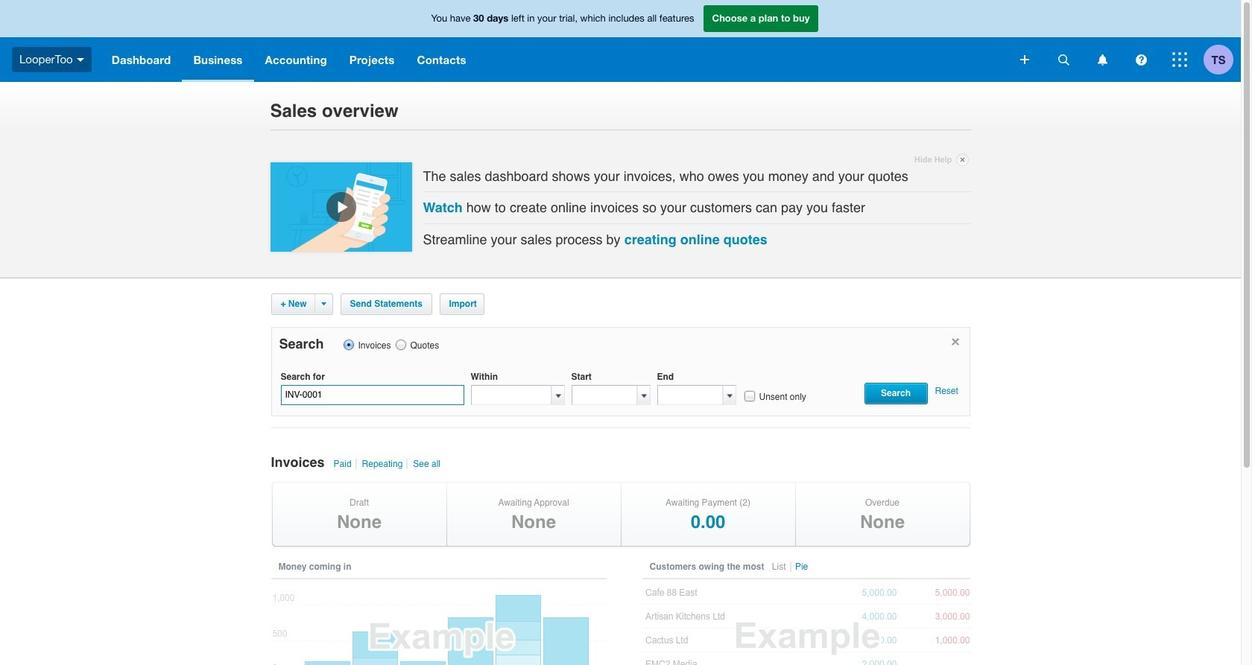 Task type: locate. For each thing, give the bounding box(es) containing it.
None text field
[[471, 385, 551, 405], [657, 385, 723, 405], [471, 385, 551, 405], [657, 385, 723, 405]]

1 horizontal spatial svg image
[[1098, 54, 1107, 65]]

Number, Reference, Customer or Amount text field
[[281, 385, 464, 405]]

svg image
[[1173, 52, 1188, 67], [1058, 54, 1069, 65], [1136, 54, 1147, 65], [77, 58, 84, 62]]

svg image
[[1098, 54, 1107, 65], [1021, 55, 1030, 64]]

banner
[[0, 0, 1241, 82]]

None button
[[342, 339, 355, 352], [394, 339, 407, 352], [743, 390, 756, 404], [342, 339, 355, 352], [394, 339, 407, 352], [743, 390, 756, 404]]

None text field
[[571, 385, 637, 405]]



Task type: describe. For each thing, give the bounding box(es) containing it.
0 horizontal spatial svg image
[[1021, 55, 1030, 64]]



Task type: vqa. For each thing, say whether or not it's contained in the screenshot.
Number, Reference, Customer or Amount text field
yes



